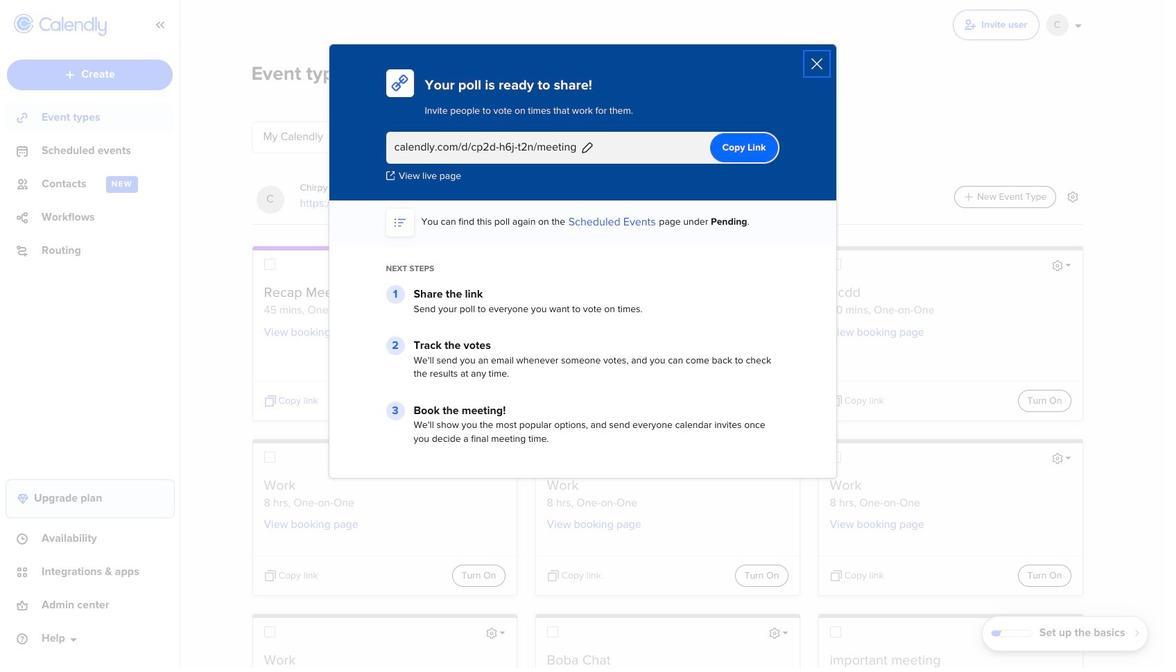 Task type: vqa. For each thing, say whether or not it's contained in the screenshot.
Filter field
yes



Task type: locate. For each thing, give the bounding box(es) containing it.
main navigation element
[[0, 0, 180, 668]]

calendly image
[[39, 17, 107, 36]]

None search field
[[368, 122, 538, 159]]

Filter field
[[368, 122, 538, 153]]



